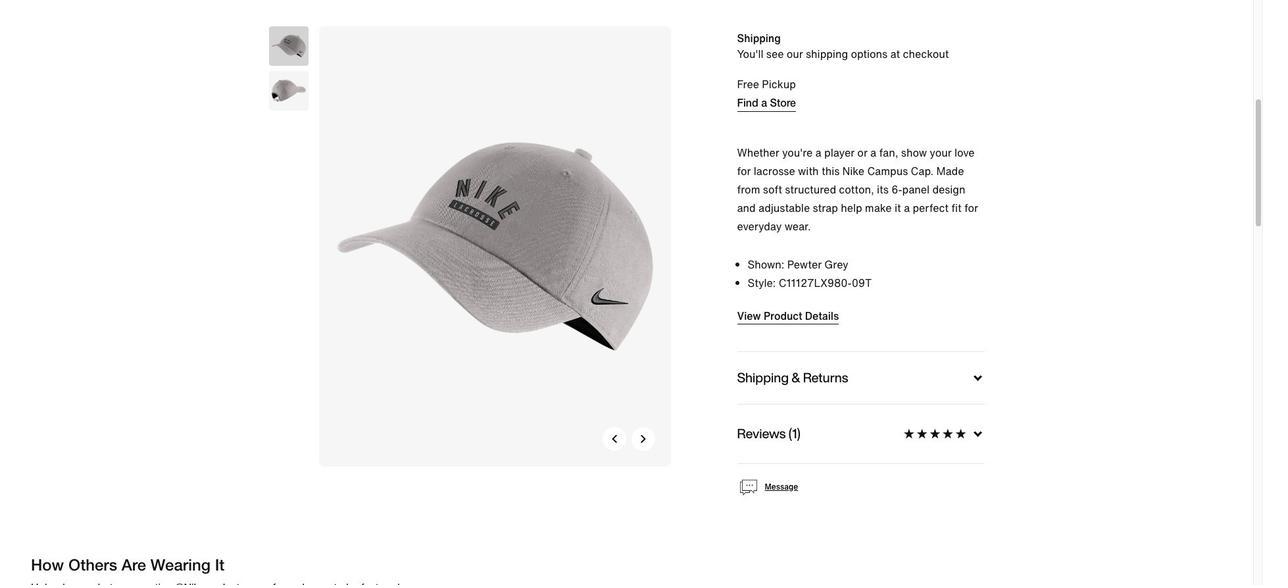 Task type: vqa. For each thing, say whether or not it's contained in the screenshot.
the big
no



Task type: describe. For each thing, give the bounding box(es) containing it.
next carousel button image
[[639, 435, 647, 443]]



Task type: locate. For each thing, give the bounding box(es) containing it.
nike lacrosse campus cap image
[[269, 26, 308, 66], [319, 26, 671, 466], [269, 71, 308, 111]]

previous carousel button image
[[610, 435, 618, 443]]



